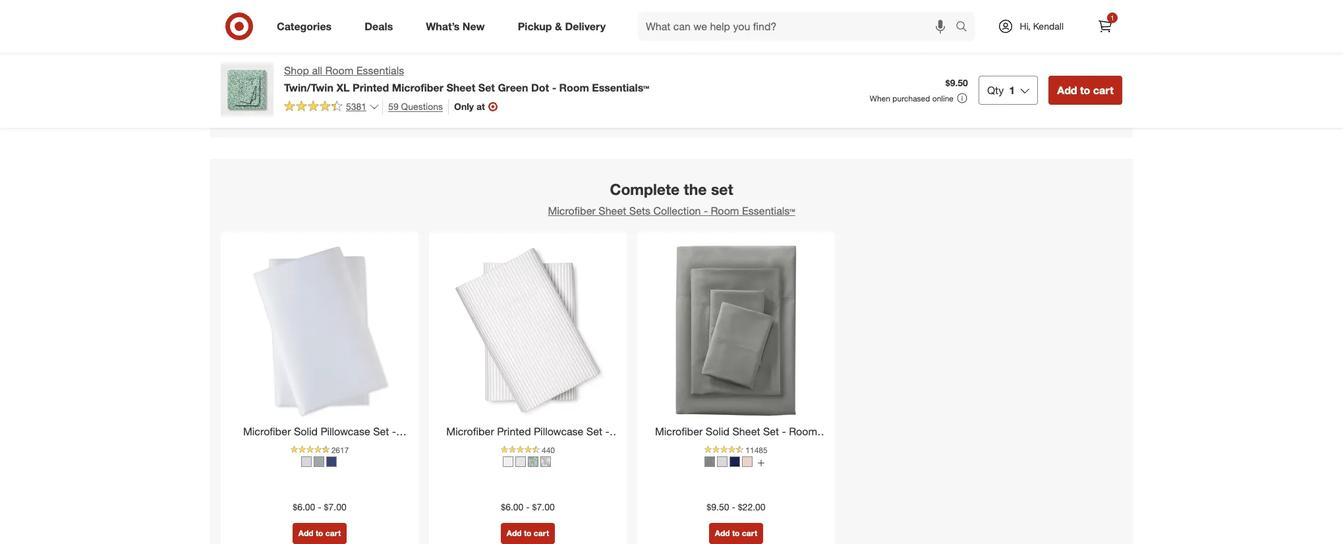 Task type: locate. For each thing, give the bounding box(es) containing it.
microfiber sheet sets collection - room essentials™ link
[[548, 205, 795, 218]]

2 sudden sapphire image from the left
[[730, 457, 740, 467]]

set
[[711, 180, 733, 198]]

2 $6.00 from the left
[[501, 501, 524, 513]]

- inside "microfiber solid pillowcase set - room essentials™"
[[392, 425, 396, 438]]

1 horizontal spatial pillowcase
[[534, 425, 584, 438]]

nighttime blue image
[[515, 457, 526, 467]]

$6.00 - $7.00
[[293, 501, 347, 513], [501, 501, 555, 513]]

0 horizontal spatial 1
[[1009, 84, 1015, 97]]

2 pillowcase from the left
[[534, 425, 584, 438]]

1 vertical spatial printed
[[497, 425, 531, 438]]

0 horizontal spatial printed
[[353, 81, 389, 94]]

microfiber solid sheet set - room essentials™ image
[[645, 240, 827, 422]]

essentials™ inside complete the set microfiber sheet sets collection - room essentials™
[[742, 205, 795, 218]]

add to cart button
[[1049, 76, 1123, 105], [293, 523, 347, 544], [501, 523, 555, 544], [709, 523, 763, 544]]

0 horizontal spatial pillowcase
[[321, 425, 370, 438]]

2 $7.00 from the left
[[532, 501, 555, 513]]

0 vertical spatial $9.50
[[946, 77, 968, 88]]

solid inside "microfiber solid pillowcase set - room essentials™"
[[294, 425, 318, 438]]

printed inside shop all room essentials twin/twin xl printed microfiber sheet set green dot - room essentials™
[[353, 81, 389, 94]]

essentials™
[[592, 81, 649, 94], [742, 205, 795, 218], [309, 440, 362, 453], [517, 440, 570, 453], [710, 440, 763, 453]]

1 horizontal spatial $7.00
[[532, 501, 555, 513]]

1 right 'kendall'
[[1111, 14, 1115, 22]]

0 horizontal spatial $9.50
[[707, 501, 729, 513]]

2 solid from the left
[[706, 425, 730, 438]]

solid inside microfiber solid sheet set - room essentials™
[[706, 425, 730, 438]]

solid for sheet
[[706, 425, 730, 438]]

search
[[950, 21, 981, 34]]

2 vertical spatial sheet
[[733, 425, 760, 438]]

2 horizontal spatial sheet
[[733, 425, 760, 438]]

$6.00 - $7.00 for printed
[[501, 501, 555, 513]]

1 horizontal spatial $6.00
[[501, 501, 524, 513]]

set for microfiber solid pillowcase set - room essentials™
[[373, 425, 389, 438]]

set inside microfiber solid sheet set - room essentials™
[[763, 425, 779, 438]]

sheet left sets
[[599, 205, 626, 218]]

0 vertical spatial sheet
[[447, 81, 475, 94]]

microfiber for microfiber solid sheet set - room essentials™
[[655, 425, 703, 438]]

deals
[[365, 19, 393, 33]]

1 horizontal spatial $6.00 - $7.00
[[501, 501, 555, 513]]

only
[[454, 101, 474, 112]]

online
[[933, 94, 954, 103]]

items)
[[653, 78, 687, 93]]

dot
[[531, 81, 549, 94]]

microfiber inside shop all room essentials twin/twin xl printed microfiber sheet set green dot - room essentials™
[[392, 81, 444, 94]]

$7.00 down light purple daisy image
[[532, 501, 555, 513]]

None checkbox
[[912, 4, 925, 17]]

add to cart button for microfiber printed pillowcase set - room essentials™
[[501, 523, 555, 544]]

0 horizontal spatial sudden sapphire image
[[326, 457, 337, 467]]

add to cart button for microfiber solid pillowcase set - room essentials™
[[293, 523, 347, 544]]

1 horizontal spatial printed
[[497, 425, 531, 438]]

1 solid from the left
[[294, 425, 318, 438]]

$9.50 up online
[[946, 77, 968, 88]]

categories link
[[266, 12, 348, 41]]

microfiber printed pillowcase set - room essentials™ image
[[437, 240, 619, 422]]

$6.00 - $7.00 down '2617'
[[293, 501, 347, 513]]

microfiber solid sheet set - room essentials™
[[655, 425, 817, 453]]

essentials™ for microfiber solid pillowcase set - room essentials™
[[309, 440, 362, 453]]

room inside microfiber solid sheet set - room essentials™
[[789, 425, 817, 438]]

sudden sapphire image
[[326, 457, 337, 467], [730, 457, 740, 467]]

white image left "blush" icon
[[717, 457, 728, 467]]

0 horizontal spatial sheet
[[447, 81, 475, 94]]

$7.00 for printed
[[532, 501, 555, 513]]

printed
[[353, 81, 389, 94], [497, 425, 531, 438]]

1 horizontal spatial sheet
[[599, 205, 626, 218]]

$38.00
[[598, 78, 635, 93]]

add to cart for microfiber solid sheet set - room essentials™
[[715, 529, 758, 539]]

room inside complete the set microfiber sheet sets collection - room essentials™
[[711, 205, 739, 218]]

questions
[[401, 101, 443, 112]]

gray image
[[313, 457, 324, 467], [705, 457, 715, 467]]

1 sudden sapphire image from the left
[[326, 457, 337, 467]]

sheet up the 11485
[[733, 425, 760, 438]]

blush image
[[742, 457, 753, 467]]

subtotal:
[[544, 78, 594, 93]]

essentials™ for microfiber solid sheet set - room essentials™
[[710, 440, 763, 453]]

set inside microfiber printed pillowcase set - room essentials™
[[587, 425, 602, 438]]

essentials
[[357, 64, 404, 77]]

$9.50
[[946, 77, 968, 88], [707, 501, 729, 513]]

essentials™ inside "microfiber solid pillowcase set - room essentials™"
[[309, 440, 362, 453]]

add to cart for microfiber printed pillowcase set - room essentials™
[[507, 529, 549, 539]]

pillowcase for solid
[[321, 425, 370, 438]]

what's
[[426, 19, 460, 33]]

sudden sapphire image for pillowcase
[[326, 457, 337, 467]]

1 white image from the left
[[301, 457, 311, 467]]

-
[[552, 81, 556, 94], [704, 205, 708, 218], [392, 425, 396, 438], [605, 425, 610, 438], [782, 425, 786, 438], [318, 501, 321, 513], [526, 501, 530, 513], [732, 501, 736, 513]]

what's new
[[426, 19, 485, 33]]

qty 1
[[987, 84, 1015, 97]]

all
[[312, 64, 322, 77]]

sudden sapphire image left "blush" icon
[[730, 457, 740, 467]]

0 horizontal spatial gray image
[[313, 457, 324, 467]]

essentials™ inside microfiber printed pillowcase set - room essentials™
[[517, 440, 570, 453]]

sudden sapphire image down '2617'
[[326, 457, 337, 467]]

1 pillowcase from the left
[[321, 425, 370, 438]]

0 horizontal spatial $6.00
[[293, 501, 315, 513]]

delivery
[[565, 19, 606, 33]]

sets
[[629, 205, 651, 218]]

0 vertical spatial printed
[[353, 81, 389, 94]]

1 horizontal spatial solid
[[706, 425, 730, 438]]

1 vertical spatial sheet
[[599, 205, 626, 218]]

room
[[325, 64, 354, 77], [559, 81, 589, 94], [711, 205, 739, 218], [789, 425, 817, 438], [278, 440, 306, 453], [486, 440, 514, 453]]

sheet inside shop all room essentials twin/twin xl printed microfiber sheet set green dot - room essentials™
[[447, 81, 475, 94]]

white image down "microfiber solid pillowcase set - room essentials™"
[[301, 457, 311, 467]]

$7.00 down '2617'
[[324, 501, 347, 513]]

pillowcase up '2617'
[[321, 425, 370, 438]]

to
[[1080, 84, 1091, 97], [316, 529, 323, 539], [524, 529, 532, 539], [732, 529, 740, 539]]

kendall
[[1033, 20, 1064, 32]]

$7.00
[[324, 501, 347, 513], [532, 501, 555, 513]]

gray image down "microfiber solid pillowcase set - room essentials™"
[[313, 457, 324, 467]]

microfiber solid pillowcase set - room essentials™ image
[[229, 240, 411, 422]]

add for microfiber printed pillowcase set - room essentials™
[[507, 529, 522, 539]]

essentials™ for microfiber printed pillowcase set - room essentials™
[[517, 440, 570, 453]]

pillowcase inside "microfiber solid pillowcase set - room essentials™"
[[321, 425, 370, 438]]

add
[[1057, 84, 1077, 97], [298, 529, 313, 539], [507, 529, 522, 539], [715, 529, 730, 539]]

cart for microfiber solid pillowcase set - room essentials™
[[325, 529, 341, 539]]

1 $6.00 - $7.00 from the left
[[293, 501, 347, 513]]

pillowcase
[[321, 425, 370, 438], [534, 425, 584, 438]]

0 horizontal spatial solid
[[294, 425, 318, 438]]

solid for pillowcase
[[294, 425, 318, 438]]

white image
[[301, 457, 311, 467], [717, 457, 728, 467]]

set
[[478, 81, 495, 94], [373, 425, 389, 438], [587, 425, 602, 438], [763, 425, 779, 438]]

cart for microfiber solid sheet set - room essentials™
[[742, 529, 758, 539]]

None checkbox
[[747, 4, 761, 17]]

pickup & delivery
[[518, 19, 606, 33]]

add to cart
[[1057, 84, 1114, 97], [298, 529, 341, 539], [507, 529, 549, 539], [715, 529, 758, 539]]

sheet
[[447, 81, 475, 94], [599, 205, 626, 218], [733, 425, 760, 438]]

$6.00
[[293, 501, 315, 513], [501, 501, 524, 513]]

complete the set microfiber sheet sets collection - room essentials™
[[548, 180, 795, 218]]

pillowcase inside microfiber printed pillowcase set - room essentials™
[[534, 425, 584, 438]]

printed up the sleek silver image
[[497, 425, 531, 438]]

2 $6.00 - $7.00 from the left
[[501, 501, 555, 513]]

to for microfiber solid pillowcase set - room essentials™
[[316, 529, 323, 539]]

twin/twin
[[284, 81, 334, 94]]

1 vertical spatial $9.50
[[707, 501, 729, 513]]

1 horizontal spatial white image
[[717, 457, 728, 467]]

$9.50 for $9.50 - $22.00
[[707, 501, 729, 513]]

microfiber
[[392, 81, 444, 94], [548, 205, 596, 218], [243, 425, 291, 438], [446, 425, 494, 438], [655, 425, 703, 438]]

(4
[[639, 78, 649, 93]]

microfiber printed pillowcase set - room essentials™
[[446, 425, 610, 453]]

1 $7.00 from the left
[[324, 501, 347, 513]]

new
[[463, 19, 485, 33]]

cart
[[1093, 84, 1114, 97], [325, 529, 341, 539], [534, 529, 549, 539], [742, 529, 758, 539]]

gray image down microfiber solid sheet set - room essentials™
[[705, 457, 715, 467]]

sheet up only
[[447, 81, 475, 94]]

1
[[1111, 14, 1115, 22], [1009, 84, 1015, 97]]

1 horizontal spatial 1
[[1111, 14, 1115, 22]]

59 questions link
[[382, 99, 443, 114]]

solid
[[294, 425, 318, 438], [706, 425, 730, 438]]

0 horizontal spatial $7.00
[[324, 501, 347, 513]]

1 vertical spatial 1
[[1009, 84, 1015, 97]]

$9.50 left $22.00
[[707, 501, 729, 513]]

1 $6.00 from the left
[[293, 501, 315, 513]]

microfiber inside complete the set microfiber sheet sets collection - room essentials™
[[548, 205, 596, 218]]

xl
[[336, 81, 350, 94]]

pillowcase up 440
[[534, 425, 584, 438]]

1 horizontal spatial sudden sapphire image
[[730, 457, 740, 467]]

set inside "microfiber solid pillowcase set - room essentials™"
[[373, 425, 389, 438]]

1 horizontal spatial gray image
[[705, 457, 715, 467]]

to for microfiber printed pillowcase set - room essentials™
[[524, 529, 532, 539]]

printed down essentials at the top left of page
[[353, 81, 389, 94]]

only at
[[454, 101, 485, 112]]

microfiber inside microfiber solid sheet set - room essentials™
[[655, 425, 703, 438]]

$6.00 - $7.00 down green dot 'image'
[[501, 501, 555, 513]]

2 white image from the left
[[717, 457, 728, 467]]

0 horizontal spatial $6.00 - $7.00
[[293, 501, 347, 513]]

1 right the qty
[[1009, 84, 1015, 97]]

1 horizontal spatial $9.50
[[946, 77, 968, 88]]

light purple daisy image
[[541, 457, 551, 467]]

0 horizontal spatial white image
[[301, 457, 311, 467]]

sheet inside complete the set microfiber sheet sets collection - room essentials™
[[599, 205, 626, 218]]

microfiber inside "microfiber solid pillowcase set - room essentials™"
[[243, 425, 291, 438]]

microfiber inside microfiber printed pillowcase set - room essentials™
[[446, 425, 494, 438]]

essentials™ inside microfiber solid sheet set - room essentials™
[[710, 440, 763, 453]]



Task type: vqa. For each thing, say whether or not it's contained in the screenshot.
with
no



Task type: describe. For each thing, give the bounding box(es) containing it.
- inside shop all room essentials twin/twin xl printed microfiber sheet set green dot - room essentials™
[[552, 81, 556, 94]]

green
[[498, 81, 528, 94]]

green dot image
[[528, 457, 539, 467]]

microfiber for microfiber solid pillowcase set - room essentials™
[[243, 425, 291, 438]]

room inside microfiber printed pillowcase set - room essentials™
[[486, 440, 514, 453]]

qty
[[987, 84, 1004, 97]]

$6.00 for solid
[[293, 501, 315, 513]]

set inside shop all room essentials twin/twin xl printed microfiber sheet set green dot - room essentials™
[[478, 81, 495, 94]]

pillowcase for printed
[[534, 425, 584, 438]]

image of twin/twin xl printed microfiber sheet set green dot - room essentials™ image
[[221, 63, 274, 116]]

deals link
[[353, 12, 410, 41]]

set for microfiber solid sheet set - room essentials™
[[763, 425, 779, 438]]

microfiber for microfiber printed pillowcase set - room essentials™
[[446, 425, 494, 438]]

sudden sapphire image for sheet
[[730, 457, 740, 467]]

$9.50 for $9.50
[[946, 77, 968, 88]]

subtotal: $38.00 (4 items)
[[544, 78, 687, 93]]

add to cart button for microfiber solid sheet set - room essentials™
[[709, 523, 763, 544]]

59 questions
[[388, 101, 443, 112]]

$6.00 for printed
[[501, 501, 524, 513]]

add for microfiber solid pillowcase set - room essentials™
[[298, 529, 313, 539]]

2617
[[331, 446, 349, 455]]

add for microfiber solid sheet set - room essentials™
[[715, 529, 730, 539]]

440
[[542, 446, 555, 455]]

What can we help you find? suggestions appear below search field
[[638, 12, 959, 41]]

- inside complete the set microfiber sheet sets collection - room essentials™
[[704, 205, 708, 218]]

room inside "microfiber solid pillowcase set - room essentials™"
[[278, 440, 306, 453]]

set for microfiber printed pillowcase set - room essentials™
[[587, 425, 602, 438]]

microfiber solid pillowcase set - room essentials™
[[243, 425, 396, 453]]

2 gray image from the left
[[705, 457, 715, 467]]

pickup
[[518, 19, 552, 33]]

purchased
[[893, 94, 930, 103]]

hi,
[[1020, 20, 1031, 32]]

search button
[[950, 12, 981, 44]]

0 vertical spatial 1
[[1111, 14, 1115, 22]]

shop all room essentials twin/twin xl printed microfiber sheet set green dot - room essentials™
[[284, 64, 649, 94]]

hi, kendall
[[1020, 20, 1064, 32]]

pickup & delivery link
[[507, 12, 622, 41]]

5381
[[346, 101, 367, 112]]

sheet inside microfiber solid sheet set - room essentials™
[[733, 425, 760, 438]]

&
[[555, 19, 562, 33]]

$6.00 - $7.00 for solid
[[293, 501, 347, 513]]

59
[[388, 101, 399, 112]]

the
[[684, 180, 707, 198]]

add to cart for microfiber solid pillowcase set - room essentials™
[[298, 529, 341, 539]]

sleek silver image
[[503, 457, 513, 467]]

at
[[477, 101, 485, 112]]

1 gray image from the left
[[313, 457, 324, 467]]

$22.00
[[738, 501, 766, 513]]

$9.50 - $22.00
[[707, 501, 766, 513]]

when purchased online
[[870, 94, 954, 103]]

5381 link
[[284, 99, 380, 116]]

collection
[[654, 205, 701, 218]]

printed inside microfiber printed pillowcase set - room essentials™
[[497, 425, 531, 438]]

11485
[[746, 446, 768, 455]]

shop
[[284, 64, 309, 77]]

- inside microfiber solid sheet set - room essentials™
[[782, 425, 786, 438]]

essentials™ inside shop all room essentials twin/twin xl printed microfiber sheet set green dot - room essentials™
[[592, 81, 649, 94]]

1 more color image
[[757, 460, 765, 468]]

1 link
[[1091, 12, 1120, 41]]

to for microfiber solid sheet set - room essentials™
[[732, 529, 740, 539]]

what's new link
[[415, 12, 501, 41]]

$7.00 for solid
[[324, 501, 347, 513]]

categories
[[277, 19, 332, 33]]

cart for microfiber printed pillowcase set - room essentials™
[[534, 529, 549, 539]]

when
[[870, 94, 891, 103]]

complete
[[610, 180, 680, 198]]

- inside microfiber printed pillowcase set - room essentials™
[[605, 425, 610, 438]]



